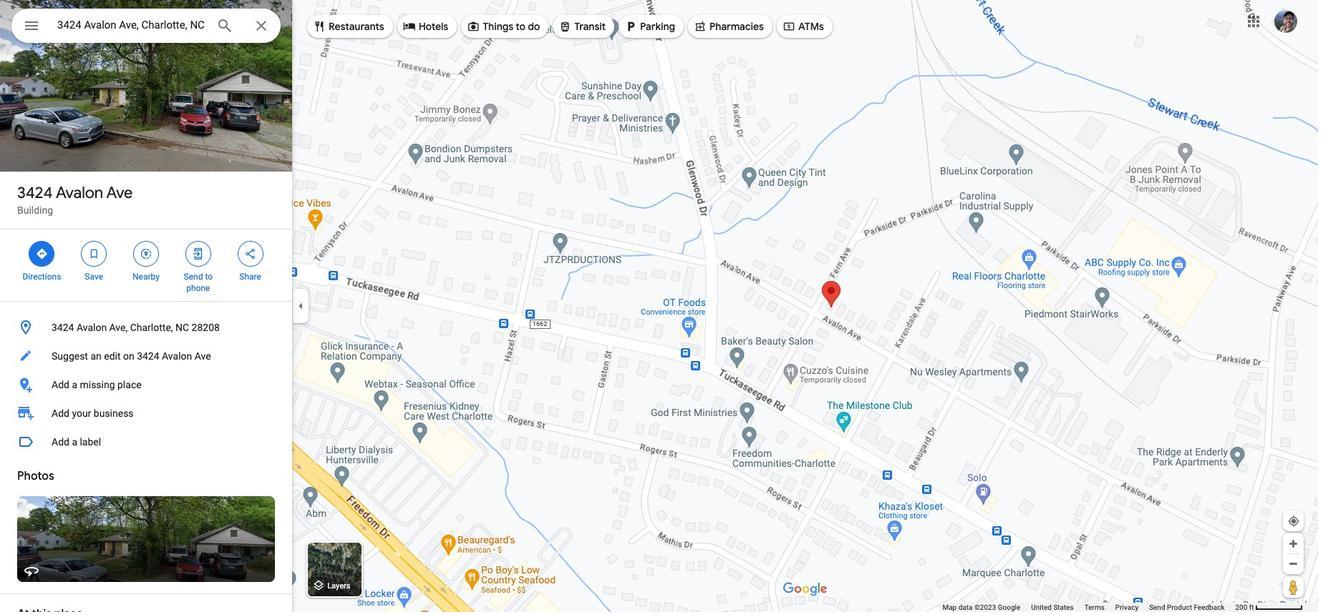 Task type: describe. For each thing, give the bounding box(es) containing it.
business
[[94, 408, 134, 420]]

show your location image
[[1287, 516, 1300, 528]]

google maps element
[[0, 0, 1318, 613]]

 hotels
[[403, 19, 448, 34]]

send product feedback
[[1149, 604, 1225, 612]]

zoom in image
[[1288, 539, 1299, 550]]

add for add a label
[[52, 437, 69, 448]]


[[244, 246, 257, 262]]

28208
[[192, 322, 220, 334]]

 atms
[[783, 19, 824, 34]]

nc
[[175, 322, 189, 334]]

suggest an edit on 3424 avalon ave button
[[0, 342, 292, 371]]

feedback
[[1194, 604, 1225, 612]]

directions
[[23, 272, 61, 282]]

actions for 3424 avalon ave region
[[0, 230, 292, 301]]


[[624, 19, 637, 34]]

nearby
[[133, 272, 160, 282]]

save
[[85, 272, 103, 282]]

200 ft button
[[1235, 604, 1303, 612]]

suggest
[[52, 351, 88, 362]]

footer inside google maps element
[[943, 604, 1235, 613]]

phone
[[186, 284, 210, 294]]

©2023
[[974, 604, 996, 612]]

google account: cj baylor  
(christian.baylor@adept.ai) image
[[1275, 10, 1297, 33]]

layers
[[327, 582, 350, 592]]

 things to do
[[467, 19, 540, 34]]

place
[[117, 379, 142, 391]]

label
[[80, 437, 101, 448]]


[[192, 246, 205, 262]]

hotels
[[419, 20, 448, 33]]


[[35, 246, 48, 262]]

add your business link
[[0, 400, 292, 428]]

building
[[17, 205, 53, 216]]

add your business
[[52, 408, 134, 420]]

none field inside 3424 avalon ave, charlotte, nc 28208 field
[[57, 16, 205, 34]]

3424 Avalon Ave, Charlotte, NC 28208 field
[[11, 9, 281, 43]]

ave inside 3424 avalon ave building
[[106, 183, 133, 203]]

send product feedback button
[[1149, 604, 1225, 613]]

parking
[[640, 20, 675, 33]]

edit
[[104, 351, 121, 362]]


[[783, 19, 795, 34]]

200
[[1235, 604, 1248, 612]]

atms
[[798, 20, 824, 33]]

3424 for ave
[[17, 183, 53, 203]]


[[559, 19, 572, 34]]

avalon inside the suggest an edit on 3424 avalon ave button
[[162, 351, 192, 362]]


[[87, 246, 100, 262]]

ave,
[[109, 322, 128, 334]]


[[694, 19, 707, 34]]

zoom out image
[[1288, 559, 1299, 570]]

things
[[483, 20, 513, 33]]

collapse side panel image
[[293, 299, 309, 314]]

map data ©2023 google
[[943, 604, 1021, 612]]

pharmacies
[[710, 20, 764, 33]]

data
[[959, 604, 973, 612]]

united
[[1031, 604, 1052, 612]]

do
[[528, 20, 540, 33]]

share
[[239, 272, 261, 282]]



Task type: locate. For each thing, give the bounding box(es) containing it.
an
[[91, 351, 101, 362]]

1 add from the top
[[52, 379, 69, 391]]

3424 avalon ave, charlotte, nc 28208 button
[[0, 314, 292, 342]]

send inside send to phone
[[184, 272, 203, 282]]

a for label
[[72, 437, 77, 448]]

to inside send to phone
[[205, 272, 213, 282]]

a left the label
[[72, 437, 77, 448]]

footer
[[943, 604, 1235, 613]]

avalon up 
[[56, 183, 103, 203]]

add a label
[[52, 437, 101, 448]]

a for missing
[[72, 379, 77, 391]]

send inside button
[[1149, 604, 1165, 612]]

send for send to phone
[[184, 272, 203, 282]]

a inside button
[[72, 437, 77, 448]]

0 vertical spatial add
[[52, 379, 69, 391]]

1 horizontal spatial send
[[1149, 604, 1165, 612]]

 restaurants
[[313, 19, 384, 34]]

1 vertical spatial send
[[1149, 604, 1165, 612]]

 parking
[[624, 19, 675, 34]]

1 vertical spatial to
[[205, 272, 213, 282]]

3424 up building
[[17, 183, 53, 203]]

3424 avalon ave building
[[17, 183, 133, 216]]

product
[[1167, 604, 1192, 612]]

2 vertical spatial 3424
[[137, 351, 159, 362]]

send left product
[[1149, 604, 1165, 612]]

0 vertical spatial 3424
[[17, 183, 53, 203]]

add a missing place
[[52, 379, 142, 391]]

None field
[[57, 16, 205, 34]]

 search field
[[11, 9, 281, 46]]


[[467, 19, 480, 34]]

3 add from the top
[[52, 437, 69, 448]]

send for send product feedback
[[1149, 604, 1165, 612]]

2 add from the top
[[52, 408, 69, 420]]

1 vertical spatial a
[[72, 437, 77, 448]]

charlotte,
[[130, 322, 173, 334]]

avalon left "ave,"
[[77, 322, 107, 334]]

0 vertical spatial send
[[184, 272, 203, 282]]


[[23, 16, 40, 36]]

your
[[72, 408, 91, 420]]

0 vertical spatial avalon
[[56, 183, 103, 203]]

to up phone
[[205, 272, 213, 282]]

add left 'your'
[[52, 408, 69, 420]]

to
[[516, 20, 526, 33], [205, 272, 213, 282]]

1 vertical spatial 3424
[[52, 322, 74, 334]]

a
[[72, 379, 77, 391], [72, 437, 77, 448]]

send up phone
[[184, 272, 203, 282]]

on
[[123, 351, 134, 362]]

0 horizontal spatial send
[[184, 272, 203, 282]]

privacy button
[[1115, 604, 1139, 613]]

 button
[[11, 9, 52, 46]]

avalon inside 3424 avalon ave building
[[56, 183, 103, 203]]

1 vertical spatial add
[[52, 408, 69, 420]]

0 vertical spatial a
[[72, 379, 77, 391]]

a left missing
[[72, 379, 77, 391]]

ave
[[106, 183, 133, 203], [195, 351, 211, 362]]

suggest an edit on 3424 avalon ave
[[52, 351, 211, 362]]

0 vertical spatial ave
[[106, 183, 133, 203]]

missing
[[80, 379, 115, 391]]

show street view coverage image
[[1283, 577, 1304, 599]]

send
[[184, 272, 203, 282], [1149, 604, 1165, 612]]

0 horizontal spatial ave
[[106, 183, 133, 203]]

terms button
[[1085, 604, 1105, 613]]

3424 up suggest
[[52, 322, 74, 334]]

3424 right on
[[137, 351, 159, 362]]

ave inside button
[[195, 351, 211, 362]]

1 horizontal spatial to
[[516, 20, 526, 33]]

add for add your business
[[52, 408, 69, 420]]

3424 avalon ave main content
[[0, 0, 292, 613]]


[[403, 19, 416, 34]]

avalon for ave,
[[77, 322, 107, 334]]

200 ft
[[1235, 604, 1254, 612]]

1 a from the top
[[72, 379, 77, 391]]

0 vertical spatial to
[[516, 20, 526, 33]]

3424 avalon ave, charlotte, nc 28208
[[52, 322, 220, 334]]

restaurants
[[329, 20, 384, 33]]

add down suggest
[[52, 379, 69, 391]]

add left the label
[[52, 437, 69, 448]]

add inside button
[[52, 379, 69, 391]]

united states
[[1031, 604, 1074, 612]]

add inside button
[[52, 437, 69, 448]]

states
[[1054, 604, 1074, 612]]

ft
[[1249, 604, 1254, 612]]

 transit
[[559, 19, 606, 34]]

to left 'do'
[[516, 20, 526, 33]]

google
[[998, 604, 1021, 612]]

footer containing map data ©2023 google
[[943, 604, 1235, 613]]

add for add a missing place
[[52, 379, 69, 391]]

a inside button
[[72, 379, 77, 391]]

1 vertical spatial avalon
[[77, 322, 107, 334]]

map
[[943, 604, 957, 612]]

0 horizontal spatial to
[[205, 272, 213, 282]]

2 a from the top
[[72, 437, 77, 448]]

2 vertical spatial avalon
[[162, 351, 192, 362]]

avalon inside 3424 avalon ave, charlotte, nc 28208 button
[[77, 322, 107, 334]]

add a label button
[[0, 428, 292, 457]]

3424
[[17, 183, 53, 203], [52, 322, 74, 334], [137, 351, 159, 362]]

transit
[[574, 20, 606, 33]]

 pharmacies
[[694, 19, 764, 34]]

avalon for ave
[[56, 183, 103, 203]]

1 vertical spatial ave
[[195, 351, 211, 362]]

send to phone
[[184, 272, 213, 294]]


[[313, 19, 326, 34]]

privacy
[[1115, 604, 1139, 612]]

avalon
[[56, 183, 103, 203], [77, 322, 107, 334], [162, 351, 192, 362]]

1 horizontal spatial ave
[[195, 351, 211, 362]]

avalon down nc
[[162, 351, 192, 362]]

3424 inside 3424 avalon ave building
[[17, 183, 53, 203]]

to inside  things to do
[[516, 20, 526, 33]]

add
[[52, 379, 69, 391], [52, 408, 69, 420], [52, 437, 69, 448]]

united states button
[[1031, 604, 1074, 613]]


[[140, 246, 153, 262]]

3424 for ave,
[[52, 322, 74, 334]]

add a missing place button
[[0, 371, 292, 400]]

2 vertical spatial add
[[52, 437, 69, 448]]

photos
[[17, 470, 54, 484]]

terms
[[1085, 604, 1105, 612]]



Task type: vqa. For each thing, say whether or not it's contained in the screenshot.
3424 Avalon Ave Building
yes



